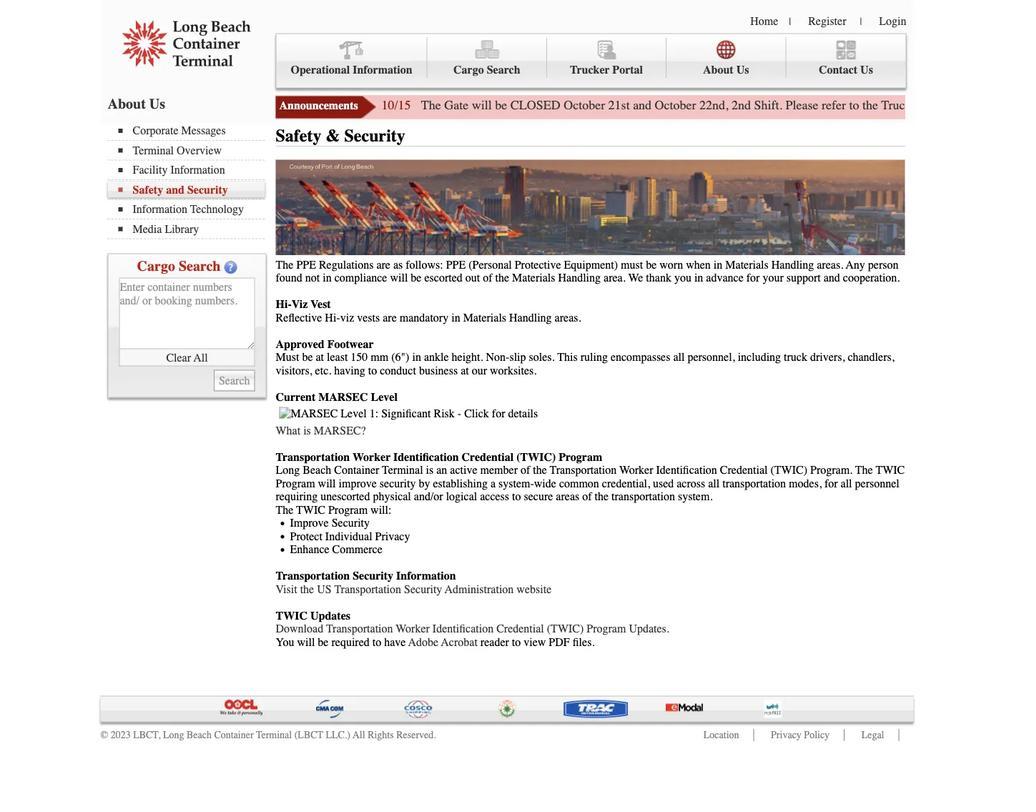 Task type: describe. For each thing, give the bounding box(es) containing it.
to right refer
[[850, 98, 860, 113]]

information technology link
[[118, 203, 265, 216]]

will down cargo search link
[[472, 98, 492, 113]]

credential up a
[[462, 451, 514, 464]]

security down 10/15
[[345, 126, 406, 146]]

have
[[384, 636, 406, 649]]

administration
[[445, 583, 514, 597]]

0 vertical spatial twic
[[876, 464, 905, 477]]

1 vertical spatial twic
[[296, 504, 326, 517]]

1 horizontal spatial at
[[461, 364, 469, 378]]

0 horizontal spatial search
[[179, 258, 221, 274]]

0 horizontal spatial cargo
[[137, 258, 175, 274]]

1 horizontal spatial transportation
[[723, 477, 786, 491]]

will inside ​​​​​the ppe regulations are as follows: ppe (personal protective equipment) must be worn when in materials handling areas. any person found not in compliance will be escorted out of the materials handling area. we thank you in advance for your support and cooperation.
[[390, 272, 408, 285]]

clear all
[[166, 351, 208, 364]]

2 vertical spatial terminal
[[256, 730, 292, 742]]

including
[[738, 351, 781, 364]]

register
[[809, 14, 847, 28]]

trucker portal
[[570, 63, 643, 77]]

operational information link
[[277, 38, 428, 78]]

trucker portal link
[[547, 38, 667, 78]]

1 vertical spatial long
[[163, 730, 184, 742]]

closed
[[511, 98, 561, 113]]

program up common on the right
[[559, 451, 603, 464]]

0 horizontal spatial hi-
[[276, 298, 292, 311]]

and/or
[[414, 491, 443, 504]]

protective
[[515, 258, 561, 272]]

rights
[[368, 730, 394, 742]]

transportation inside twic updates download transportation worker identification credential (twic) program updates. you will be required to have adobe acrobat reader to view pdf files.​
[[326, 623, 393, 636]]

mm
[[371, 351, 389, 364]]

corporate messages terminal overview facility information safety and security information technology media library
[[133, 124, 244, 236]]

beach inside transportation worker identification credential (twic) program long beach container terminal is an active member of the transportation worker identification credential (twic) program. the twic program will improve security by establishing a system-wide common credential, used across all transportation modes, for all personnel requiring unescorted physical and/or logical access to secure areas of the transportation system. the twic program will:
[[303, 464, 331, 477]]

terminal inside corporate messages terminal overview facility information safety and security information technology media library
[[133, 144, 174, 157]]

credential right across
[[720, 464, 768, 477]]

areas
[[556, 491, 580, 504]]

transportation worker identification credential (twic) program long beach container terminal is an active member of the transportation worker identification credential (twic) program. the twic program will improve security by establishing a system-wide common credential, used across all transportation modes, for all personnel requiring unescorted physical and/or logical access to secure areas of the transportation system. the twic program will:
[[276, 451, 905, 517]]

1 horizontal spatial privacy
[[771, 730, 802, 742]]

improve security protect individual privacy enhance commerce
[[290, 517, 410, 557]]

0 horizontal spatial us
[[149, 96, 165, 112]]

areas. inside ​​​​​the ppe regulations are as follows: ppe (personal protective equipment) must be worn when in materials handling areas. any person found not in compliance will be escorted out of the materials handling area. we thank you in advance for your support and cooperation.
[[817, 258, 844, 272]]

transportation down what is marsec?
[[276, 451, 350, 464]]

viz
[[340, 311, 354, 325]]

the right the areas
[[595, 491, 609, 504]]

be inside twic updates download transportation worker identification credential (twic) program updates. you will be required to have adobe acrobat reader to view pdf files.​
[[318, 636, 329, 649]]

in right when on the top right of the page
[[714, 258, 723, 272]]

worker inside twic updates download transportation worker identification credential (twic) program updates. you will be required to have adobe acrobat reader to view pdf files.​
[[396, 623, 430, 636]]

transportation down enhance
[[276, 570, 350, 583]]

information inside transportation security information visit the us transportation security administration website
[[396, 570, 456, 583]]

(6")
[[392, 351, 410, 364]]

2 horizontal spatial all
[[841, 477, 853, 491]]

this
[[558, 351, 578, 364]]

messages
[[181, 124, 226, 137]]

location link
[[704, 730, 740, 742]]

credential,
[[602, 477, 650, 491]]

personnel
[[855, 477, 900, 491]]

security down commerce
[[353, 570, 394, 583]]

1 horizontal spatial all
[[709, 477, 720, 491]]

hi-viz vest reflective hi-viz vests are mandatory in materials handling areas.
[[276, 298, 581, 325]]

&
[[326, 126, 340, 146]]

area.
[[604, 272, 626, 285]]

download transportation worker identification credential (twic) program updates. link
[[276, 623, 670, 636]]

2 horizontal spatial worker
[[620, 464, 654, 477]]

menu bar containing corporate messages
[[108, 123, 272, 239]]

2nd
[[732, 98, 751, 113]]

all inside approved footwear must be at least 150 mm (6") in ankle height. non-slip soles. this ruling encompasses all personnel, including truck drivers, chandlers, visitors, etc. having to conduct business at our worksites.
[[674, 351, 685, 364]]

1 horizontal spatial the
[[421, 98, 441, 113]]

website
[[517, 583, 552, 597]]

1 horizontal spatial materials
[[512, 272, 556, 285]]

portal
[[613, 63, 643, 77]]

media library link
[[118, 223, 265, 236]]

register link
[[809, 14, 847, 28]]

2 vertical spatial of
[[583, 491, 592, 504]]

program up individual
[[328, 504, 368, 517]]

©
[[101, 730, 108, 742]]

level
[[371, 391, 398, 404]]

1 horizontal spatial all
[[353, 730, 365, 742]]

system-
[[499, 477, 534, 491]]

all inside clear all button
[[194, 351, 208, 364]]

the up secure
[[533, 464, 547, 477]]

improve
[[339, 477, 377, 491]]

security inside corporate messages terminal overview facility information safety and security information technology media library
[[187, 183, 228, 196]]

unescorted
[[321, 491, 370, 504]]

2023
[[111, 730, 131, 742]]

equipment)
[[564, 258, 618, 272]]

2 | from the left
[[860, 16, 862, 27]]

(twic) up wide
[[517, 451, 556, 464]]

operational
[[291, 63, 350, 77]]

media
[[133, 223, 162, 236]]

we
[[629, 272, 644, 285]]

menu bar containing operational information
[[276, 33, 907, 88]]

0 horizontal spatial the
[[276, 504, 294, 517]]

when
[[686, 258, 711, 272]]

will inside transportation worker identification credential (twic) program long beach container terminal is an active member of the transportation worker identification credential (twic) program. the twic program will improve security by establishing a system-wide common credential, used across all transportation modes, for all personnel requiring unescorted physical and/or logical access to secure areas of the transportation system. the twic program will:
[[318, 477, 336, 491]]

viz
[[292, 298, 308, 311]]

mandatory
[[400, 311, 449, 325]]

container inside transportation worker identification credential (twic) program long beach container terminal is an active member of the transportation worker identification credential (twic) program. the twic program will improve security by establishing a system-wide common credential, used across all transportation modes, for all personnel requiring unescorted physical and/or logical access to secure areas of the transportation system. the twic program will:
[[334, 464, 379, 477]]

1 horizontal spatial of
[[521, 464, 530, 477]]

home link
[[751, 14, 779, 28]]

transportation up the areas
[[550, 464, 617, 477]]

10/15 the gate will be closed october 21st and october 22nd, 2nd shift. please refer to the truck gate hours web pag
[[382, 98, 1015, 113]]

twic inside twic updates download transportation worker identification credential (twic) program updates. you will be required to have adobe acrobat reader to view pdf files.​
[[276, 610, 308, 623]]

2 october from the left
[[655, 98, 697, 113]]

1 horizontal spatial handling
[[558, 272, 601, 285]]

facility information link
[[118, 164, 265, 177]]

(twic) left program.
[[771, 464, 808, 477]]

transportation down commerce
[[335, 583, 401, 597]]

legal
[[862, 730, 885, 742]]

security
[[380, 477, 416, 491]]

business
[[419, 364, 458, 378]]

0 vertical spatial is
[[303, 424, 311, 438]]

0 horizontal spatial worker
[[353, 451, 391, 464]]

twic updates download transportation worker identification credential (twic) program updates. you will be required to have adobe acrobat reader to view pdf files.​
[[276, 610, 670, 649]]

for inside ​​​​​the ppe regulations are as follows: ppe (personal protective equipment) must be worn when in materials handling areas. any person found not in compliance will be escorted out of the materials handling area. we thank you in advance for your support and cooperation.
[[747, 272, 760, 285]]

chandlers,
[[848, 351, 895, 364]]

shift.
[[755, 98, 783, 113]]

visit the us transportation security administration website link
[[276, 583, 552, 597]]

2 ppe from the left
[[446, 258, 466, 272]]

contact
[[819, 63, 858, 77]]

cooperation.
[[843, 272, 900, 285]]

please
[[786, 98, 819, 113]]

acrobat
[[441, 636, 478, 649]]

having
[[334, 364, 366, 378]]

marsec?
[[314, 424, 366, 438]]

compliance
[[335, 272, 387, 285]]

adobe acrobat link
[[409, 636, 478, 649]]

visitors,
[[276, 364, 312, 378]]

2 horizontal spatial the
[[856, 464, 873, 477]]

to inside approved footwear must be at least 150 mm (6") in ankle height. non-slip soles. this ruling encompasses all personnel, including truck drivers, chandlers, visitors, etc. having to conduct business at our worksites.
[[368, 364, 377, 378]]

security inside 'improve security protect individual privacy enhance commerce'
[[332, 517, 370, 530]]

long inside transportation worker identification credential (twic) program long beach container terminal is an active member of the transportation worker identification credential (twic) program. the twic program will improve security by establishing a system-wide common credential, used across all transportation modes, for all personnel requiring unescorted physical and/or logical access to secure areas of the transportation system. the twic program will:
[[276, 464, 300, 477]]

common
[[559, 477, 600, 491]]

identification inside twic updates download transportation worker identification credential (twic) program updates. you will be required to have adobe acrobat reader to view pdf files.​
[[433, 623, 494, 636]]

© 2023 lbct, long beach container terminal (lbct llc.) all rights reserved.
[[101, 730, 436, 742]]

support
[[787, 272, 821, 285]]

and inside corporate messages terminal overview facility information safety and security information technology media library
[[166, 183, 185, 196]]

to left "view"
[[512, 636, 521, 649]]

drivers,
[[811, 351, 845, 364]]



Task type: locate. For each thing, give the bounding box(es) containing it.
1 horizontal spatial gate
[[915, 98, 940, 113]]

handling inside hi-viz vest reflective hi-viz vests are mandatory in materials handling areas.
[[510, 311, 552, 325]]

all right clear
[[194, 351, 208, 364]]

cargo search inside cargo search link
[[454, 63, 521, 77]]

what is marsec?
[[276, 424, 366, 438]]

information up media
[[133, 203, 187, 216]]

visit
[[276, 583, 297, 597]]

us
[[737, 63, 749, 77], [861, 63, 874, 77], [149, 96, 165, 112]]

contact us link
[[787, 38, 906, 78]]

establishing
[[433, 477, 488, 491]]

(twic) inside twic updates download transportation worker identification credential (twic) program updates. you will be required to have adobe acrobat reader to view pdf files.​
[[547, 623, 584, 636]]

1 horizontal spatial beach
[[303, 464, 331, 477]]

marsec
[[319, 391, 368, 404]]

handling left area.
[[558, 272, 601, 285]]

information
[[353, 63, 413, 77], [171, 164, 225, 177], [133, 203, 187, 216], [396, 570, 456, 583]]

2 horizontal spatial terminal
[[382, 464, 423, 477]]

gate down cargo search link
[[444, 98, 469, 113]]

access
[[480, 491, 510, 504]]

2 horizontal spatial and
[[824, 272, 841, 285]]

information up 'adobe'
[[396, 570, 456, 583]]

terminal overview link
[[118, 144, 265, 157]]

materials down out
[[463, 311, 507, 325]]

approved footwear must be at least 150 mm (6") in ankle height. non-slip soles. this ruling encompasses all personnel, including truck drivers, chandlers, visitors, etc. having to conduct business at our worksites.
[[276, 338, 895, 378]]

used
[[653, 477, 674, 491]]

| right home link
[[790, 16, 792, 27]]

of right out
[[483, 272, 493, 285]]

at left least
[[316, 351, 324, 364]]

be
[[495, 98, 507, 113], [646, 258, 657, 272], [411, 272, 422, 285], [302, 351, 313, 364], [318, 636, 329, 649]]

areas. left any
[[817, 258, 844, 272]]

2 horizontal spatial of
[[583, 491, 592, 504]]

0 horizontal spatial privacy
[[375, 530, 410, 544]]

2 horizontal spatial us
[[861, 63, 874, 77]]

2 vertical spatial twic
[[276, 610, 308, 623]]

0 vertical spatial safety
[[276, 126, 322, 146]]

2 gate from the left
[[915, 98, 940, 113]]

ppe right the ​​​​​the
[[297, 258, 316, 272]]

privacy inside 'improve security protect individual privacy enhance commerce'
[[375, 530, 410, 544]]

security up 'adobe'
[[404, 583, 442, 597]]

0 horizontal spatial october
[[564, 98, 605, 113]]

long right lbct,
[[163, 730, 184, 742]]

2 vertical spatial and
[[824, 272, 841, 285]]

(twic)
[[517, 451, 556, 464], [771, 464, 808, 477], [547, 623, 584, 636]]

menu bar
[[276, 33, 907, 88], [108, 123, 272, 239]]

safety left &
[[276, 126, 322, 146]]

search down media library link
[[179, 258, 221, 274]]

2 horizontal spatial handling
[[772, 258, 814, 272]]

gate right truck
[[915, 98, 940, 113]]

twic up protect
[[296, 504, 326, 517]]

about us inside menu bar
[[703, 63, 749, 77]]

0 horizontal spatial menu bar
[[108, 123, 272, 239]]

our
[[472, 364, 487, 378]]

1 vertical spatial cargo
[[137, 258, 175, 274]]

is left an
[[426, 464, 434, 477]]

slip
[[510, 351, 526, 364]]

1 vertical spatial beach
[[187, 730, 212, 742]]

is inside transportation worker identification credential (twic) program long beach container terminal is an active member of the transportation worker identification credential (twic) program. the twic program will improve security by establishing a system-wide common credential, used across all transportation modes, for all personnel requiring unescorted physical and/or logical access to secure areas of the transportation system. the twic program will:
[[426, 464, 434, 477]]

0 horizontal spatial cargo search
[[137, 258, 221, 274]]

to inside transportation worker identification credential (twic) program long beach container terminal is an active member of the transportation worker identification credential (twic) program. the twic program will improve security by establishing a system-wide common credential, used across all transportation modes, for all personnel requiring unescorted physical and/or logical access to secure areas of the transportation system. the twic program will:
[[512, 491, 521, 504]]

0 vertical spatial about us
[[703, 63, 749, 77]]

1 horizontal spatial search
[[487, 63, 521, 77]]

are inside ​​​​​the ppe regulations are as follows: ppe (personal protective equipment) must be worn when in materials handling areas. any person found not in compliance will be escorted out of the materials handling area. we thank you in advance for your support and cooperation.
[[377, 258, 391, 272]]

1 vertical spatial and
[[166, 183, 185, 196]]

the right out
[[496, 272, 510, 285]]

0 horizontal spatial ppe
[[297, 258, 316, 272]]

(lbct
[[295, 730, 323, 742]]

of
[[483, 272, 493, 285], [521, 464, 530, 477], [583, 491, 592, 504]]

0 horizontal spatial transportation
[[612, 491, 675, 504]]

worker up improve
[[353, 451, 391, 464]]

ankle
[[424, 351, 449, 364]]

login
[[880, 14, 907, 28]]

marsec level 1: significant risk - click for details image
[[279, 408, 538, 421]]

thank
[[646, 272, 672, 285]]

0 horizontal spatial for
[[747, 272, 760, 285]]

encompasses
[[611, 351, 671, 364]]

0 vertical spatial privacy
[[375, 530, 410, 544]]

for right modes,
[[825, 477, 838, 491]]

1 vertical spatial all
[[353, 730, 365, 742]]

updates.
[[629, 623, 670, 636]]

container
[[334, 464, 379, 477], [214, 730, 254, 742]]

1 vertical spatial terminal
[[382, 464, 423, 477]]

and down the facility information link
[[166, 183, 185, 196]]

for left your
[[747, 272, 760, 285]]

safety
[[276, 126, 322, 146], [133, 183, 163, 196]]

1 vertical spatial safety
[[133, 183, 163, 196]]

us for contact us link
[[861, 63, 874, 77]]

(twic) right "view"
[[547, 623, 584, 636]]

safety down facility
[[133, 183, 163, 196]]

worker down "visit the us transportation security administration website" "link"
[[396, 623, 430, 636]]

across
[[677, 477, 706, 491]]

privacy down will:
[[375, 530, 410, 544]]

llc.)
[[326, 730, 351, 742]]

0 horizontal spatial about
[[108, 96, 146, 112]]

1 horizontal spatial is
[[426, 464, 434, 477]]

in right you
[[695, 272, 704, 285]]

protect
[[290, 530, 323, 544]]

will inside twic updates download transportation worker identification credential (twic) program updates. you will be required to have adobe acrobat reader to view pdf files.​
[[297, 636, 315, 649]]

1 vertical spatial about us
[[108, 96, 165, 112]]

us for about us link at right top
[[737, 63, 749, 77]]

your
[[763, 272, 784, 285]]

(personal
[[469, 258, 512, 272]]

follows:
[[406, 258, 443, 272]]

0 vertical spatial and
[[633, 98, 652, 113]]

1 horizontal spatial cargo search
[[454, 63, 521, 77]]

search
[[487, 63, 521, 77], [179, 258, 221, 274]]

safety inside corporate messages terminal overview facility information safety and security information technology media library
[[133, 183, 163, 196]]

october left 21st
[[564, 98, 605, 113]]

1 horizontal spatial areas.
[[817, 258, 844, 272]]

in right not
[[323, 272, 332, 285]]

about up the corporate
[[108, 96, 146, 112]]

library
[[165, 223, 199, 236]]

1 | from the left
[[790, 16, 792, 27]]

of left wide
[[521, 464, 530, 477]]

0 horizontal spatial of
[[483, 272, 493, 285]]

1 vertical spatial container
[[214, 730, 254, 742]]

view
[[524, 636, 546, 649]]

0 horizontal spatial terminal
[[133, 144, 174, 157]]

about inside about us link
[[703, 63, 734, 77]]

files.​
[[573, 636, 595, 649]]

1 horizontal spatial ppe
[[446, 258, 466, 272]]

credential
[[462, 451, 514, 464], [720, 464, 768, 477], [497, 623, 544, 636]]

hi- down found
[[276, 298, 292, 311]]

in inside hi-viz vest reflective hi-viz vests are mandatory in materials handling areas.
[[452, 311, 461, 325]]

0 horizontal spatial materials
[[463, 311, 507, 325]]

0 horizontal spatial container
[[214, 730, 254, 742]]

None submit
[[214, 370, 255, 392]]

about up 22nd,
[[703, 63, 734, 77]]

requiring
[[276, 491, 318, 504]]

you
[[675, 272, 692, 285]]

twic right program.
[[876, 464, 905, 477]]

be inside approved footwear must be at least 150 mm (6") in ankle height. non-slip soles. this ruling encompasses all personnel, including truck drivers, chandlers, visitors, etc. having to conduct business at our worksites.
[[302, 351, 313, 364]]

identification
[[394, 451, 459, 464], [657, 464, 718, 477], [433, 623, 494, 636]]

found
[[276, 272, 303, 285]]

the left us
[[300, 583, 314, 597]]

ruling
[[581, 351, 608, 364]]

0 horizontal spatial beach
[[187, 730, 212, 742]]

1 vertical spatial search
[[179, 258, 221, 274]]

of inside ​​​​​the ppe regulations are as follows: ppe (personal protective equipment) must be worn when in materials handling areas. any person found not in compliance will be escorted out of the materials handling area. we thank you in advance for your support and cooperation.
[[483, 272, 493, 285]]

1 horizontal spatial for
[[825, 477, 838, 491]]

terminal inside transportation worker identification credential (twic) program long beach container terminal is an active member of the transportation worker identification credential (twic) program. the twic program will improve security by establishing a system-wide common credential, used across all transportation modes, for all personnel requiring unescorted physical and/or logical access to secure areas of the transportation system. the twic program will:
[[382, 464, 423, 477]]

0 vertical spatial beach
[[303, 464, 331, 477]]

approved
[[276, 338, 325, 351]]

height.
[[452, 351, 483, 364]]

login link
[[880, 14, 907, 28]]

all right across
[[709, 477, 720, 491]]

0 vertical spatial container
[[334, 464, 379, 477]]

commerce
[[332, 544, 383, 557]]

will right you
[[297, 636, 315, 649]]

handling up soles.
[[510, 311, 552, 325]]

terminal down the corporate
[[133, 144, 174, 157]]

2 vertical spatial the
[[276, 504, 294, 517]]

1 horizontal spatial october
[[655, 98, 697, 113]]

0 vertical spatial menu bar
[[276, 33, 907, 88]]

logical
[[446, 491, 477, 504]]

1 vertical spatial of
[[521, 464, 530, 477]]

transportation
[[723, 477, 786, 491], [612, 491, 675, 504]]

1 horizontal spatial about
[[703, 63, 734, 77]]

you
[[276, 636, 294, 649]]

1 vertical spatial areas.
[[555, 311, 581, 325]]

soles.
[[529, 351, 555, 364]]

terminal
[[133, 144, 174, 157], [382, 464, 423, 477], [256, 730, 292, 742]]

Enter container numbers and/ or booking numbers.  text field
[[119, 278, 255, 350]]

operational information
[[291, 63, 413, 77]]

2 horizontal spatial materials
[[726, 258, 769, 272]]

0 horizontal spatial areas.
[[555, 311, 581, 325]]

0 vertical spatial all
[[194, 351, 208, 364]]

0 vertical spatial about
[[703, 63, 734, 77]]

1 vertical spatial is
[[426, 464, 434, 477]]

credential inside twic updates download transportation worker identification credential (twic) program updates. you will be required to have adobe acrobat reader to view pdf files.​
[[497, 623, 544, 636]]

the inside ​​​​​the ppe regulations are as follows: ppe (personal protective equipment) must be worn when in materials handling areas. any person found not in compliance will be escorted out of the materials handling area. we thank you in advance for your support and cooperation.
[[496, 272, 510, 285]]

all left personnel,
[[674, 351, 685, 364]]

twic down visit
[[276, 610, 308, 623]]

0 horizontal spatial all
[[194, 351, 208, 364]]

about us link
[[667, 38, 787, 78]]

1 horizontal spatial hi-
[[325, 311, 340, 325]]

​​​​​the ppe regulations are as follows: ppe (personal protective equipment) must be worn when in materials handling areas. any person found not in compliance will be escorted out of the materials handling area. we thank you in advance for your support and cooperation.
[[276, 258, 900, 285]]

21st
[[609, 98, 630, 113]]

program inside twic updates download transportation worker identification credential (twic) program updates. you will be required to have adobe acrobat reader to view pdf files.​
[[587, 623, 626, 636]]

overview
[[177, 144, 222, 157]]

0 horizontal spatial about us
[[108, 96, 165, 112]]

materials right when on the top right of the page
[[726, 258, 769, 272]]

announcements
[[279, 99, 358, 112]]

pdf
[[549, 636, 570, 649]]

are left as at the top left of page
[[377, 258, 391, 272]]

current
[[276, 391, 316, 404]]

at left our
[[461, 364, 469, 378]]

about us
[[703, 63, 749, 77], [108, 96, 165, 112]]

1 vertical spatial about
[[108, 96, 146, 112]]

by
[[419, 477, 430, 491]]

transportation left modes,
[[723, 477, 786, 491]]

1 horizontal spatial container
[[334, 464, 379, 477]]

the inside transportation security information visit the us transportation security administration website
[[300, 583, 314, 597]]

all left personnel at the right bottom of the page
[[841, 477, 853, 491]]

terminal up physical
[[382, 464, 423, 477]]

the up protect
[[276, 504, 294, 517]]

handling left any
[[772, 258, 814, 272]]

for inside transportation worker identification credential (twic) program long beach container terminal is an active member of the transportation worker identification credential (twic) program. the twic program will improve security by establishing a system-wide common credential, used across all transportation modes, for all personnel requiring unescorted physical and/or logical access to secure areas of the transportation system. the twic program will:
[[825, 477, 838, 491]]

required
[[332, 636, 370, 649]]

about us up the corporate
[[108, 96, 165, 112]]

october left 22nd,
[[655, 98, 697, 113]]

search up closed
[[487, 63, 521, 77]]

0 vertical spatial of
[[483, 272, 493, 285]]

beach right lbct,
[[187, 730, 212, 742]]

long up requiring
[[276, 464, 300, 477]]

and inside ​​​​​the ppe regulations are as follows: ppe (personal protective equipment) must be worn when in materials handling areas. any person found not in compliance will be escorted out of the materials handling area. we thank you in advance for your support and cooperation.
[[824, 272, 841, 285]]

information inside "link"
[[353, 63, 413, 77]]

etc.
[[315, 364, 331, 378]]

and right 21st
[[633, 98, 652, 113]]

1 horizontal spatial about us
[[703, 63, 749, 77]]

1 horizontal spatial menu bar
[[276, 33, 907, 88]]

are inside hi-viz vest reflective hi-viz vests are mandatory in materials handling areas.
[[383, 311, 397, 325]]

hi-
[[276, 298, 292, 311], [325, 311, 340, 325]]

of right the areas
[[583, 491, 592, 504]]

1 horizontal spatial worker
[[396, 623, 430, 636]]

in inside approved footwear must be at least 150 mm (6") in ankle height. non-slip soles. this ruling encompasses all personnel, including truck drivers, chandlers, visitors, etc. having to conduct business at our worksites.
[[412, 351, 421, 364]]

security up technology
[[187, 183, 228, 196]]

advance
[[706, 272, 744, 285]]

0 horizontal spatial all
[[674, 351, 685, 364]]

0 horizontal spatial gate
[[444, 98, 469, 113]]

the left truck
[[863, 98, 879, 113]]

0 vertical spatial long
[[276, 464, 300, 477]]

1 horizontal spatial |
[[860, 16, 862, 27]]

are right vests
[[383, 311, 397, 325]]

trucker
[[570, 63, 610, 77]]

1 horizontal spatial terminal
[[256, 730, 292, 742]]

will:
[[371, 504, 392, 517]]

areas. up this at right
[[555, 311, 581, 325]]

about us up 22nd,
[[703, 63, 749, 77]]

enhance
[[290, 544, 330, 557]]

in right (6")
[[412, 351, 421, 364]]

0 vertical spatial are
[[377, 258, 391, 272]]

will right compliance on the top left
[[390, 272, 408, 285]]

​​​​​the
[[276, 258, 294, 272]]

privacy left policy
[[771, 730, 802, 742]]

program up improve
[[276, 477, 315, 491]]

0 horizontal spatial |
[[790, 16, 792, 27]]

program left "updates."
[[587, 623, 626, 636]]

corporate
[[133, 124, 179, 137]]

technology
[[190, 203, 244, 216]]

legal link
[[862, 730, 885, 742]]

physical
[[373, 491, 411, 504]]

facility
[[133, 164, 168, 177]]

to left secure
[[512, 491, 521, 504]]

1 vertical spatial cargo search
[[137, 258, 221, 274]]

information down overview
[[171, 164, 225, 177]]

ppe right follows:
[[446, 258, 466, 272]]

all right llc.)
[[353, 730, 365, 742]]

10/15
[[382, 98, 411, 113]]

download
[[276, 623, 324, 636]]

worker left across
[[620, 464, 654, 477]]

in
[[714, 258, 723, 272], [323, 272, 332, 285], [695, 272, 704, 285], [452, 311, 461, 325], [412, 351, 421, 364]]

cargo search down library
[[137, 258, 221, 274]]

to left have
[[373, 636, 382, 649]]

materials inside hi-viz vest reflective hi-viz vests are mandatory in materials handling areas.
[[463, 311, 507, 325]]

0 vertical spatial cargo search
[[454, 63, 521, 77]]

0 vertical spatial the
[[421, 98, 441, 113]]

areas. inside hi-viz vest reflective hi-viz vests are mandatory in materials handling areas.
[[555, 311, 581, 325]]

cargo inside menu bar
[[454, 63, 484, 77]]

cargo search up closed
[[454, 63, 521, 77]]

is
[[303, 424, 311, 438], [426, 464, 434, 477]]

1 vertical spatial are
[[383, 311, 397, 325]]

transportation left across
[[612, 491, 675, 504]]

| left the login link
[[860, 16, 862, 27]]

1 horizontal spatial and
[[633, 98, 652, 113]]

the right program.
[[856, 464, 873, 477]]

search inside cargo search link
[[487, 63, 521, 77]]

us up 2nd
[[737, 63, 749, 77]]

vest
[[311, 298, 331, 311]]

beach up requiring
[[303, 464, 331, 477]]

privacy policy
[[771, 730, 830, 742]]

the
[[863, 98, 879, 113], [496, 272, 510, 285], [533, 464, 547, 477], [595, 491, 609, 504], [300, 583, 314, 597]]

1 vertical spatial privacy
[[771, 730, 802, 742]]

credential left the pdf
[[497, 623, 544, 636]]

october
[[564, 98, 605, 113], [655, 98, 697, 113]]

1 ppe from the left
[[297, 258, 316, 272]]

materials right (personal
[[512, 272, 556, 285]]

1 gate from the left
[[444, 98, 469, 113]]

0 vertical spatial cargo
[[454, 63, 484, 77]]

us up the corporate
[[149, 96, 165, 112]]

at
[[316, 351, 324, 364], [461, 364, 469, 378]]

0 horizontal spatial and
[[166, 183, 185, 196]]

system.
[[678, 491, 713, 504]]

safety & security
[[276, 126, 406, 146]]

conduct
[[380, 364, 416, 378]]

1 october from the left
[[564, 98, 605, 113]]

0 horizontal spatial at
[[316, 351, 324, 364]]

1 horizontal spatial cargo
[[454, 63, 484, 77]]

vests
[[357, 311, 380, 325]]

is right what
[[303, 424, 311, 438]]

the right 10/15
[[421, 98, 441, 113]]

clear
[[166, 351, 191, 364]]



Task type: vqa. For each thing, say whether or not it's contained in the screenshot.
Pier
no



